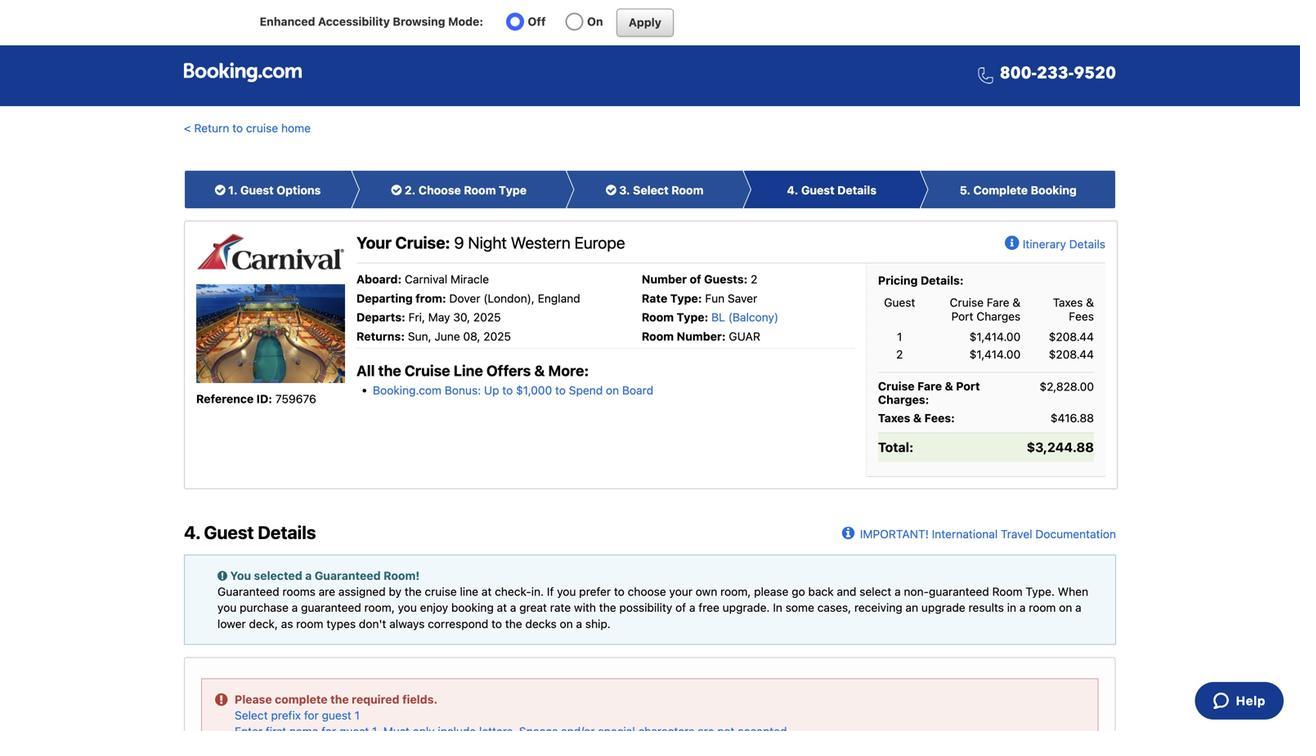 Task type: vqa. For each thing, say whether or not it's contained in the screenshot.


Task type: locate. For each thing, give the bounding box(es) containing it.
0 vertical spatial info circle image
[[1005, 236, 1023, 252]]

4. guest details main content
[[176, 159, 1124, 732]]

0 horizontal spatial select
[[235, 709, 268, 723]]

1 vertical spatial guaranteed
[[301, 602, 361, 615]]

you right if
[[557, 586, 576, 599]]

2 vertical spatial on
[[560, 618, 573, 631]]

the up guest
[[330, 693, 349, 707]]

1 horizontal spatial info circle image
[[1005, 236, 1023, 252]]

non-
[[904, 586, 929, 599]]

0 vertical spatial room,
[[720, 586, 751, 599]]

& left fees:
[[913, 412, 922, 425]]

0 vertical spatial of
[[690, 273, 701, 286]]

cruise up charges:
[[878, 380, 915, 393]]

cruise up booking.com
[[405, 362, 450, 380]]

0 horizontal spatial details
[[258, 522, 316, 543]]

1 vertical spatial room
[[296, 618, 323, 631]]

select down please
[[235, 709, 268, 723]]

room
[[1029, 602, 1056, 615], [296, 618, 323, 631]]

(london),
[[483, 292, 535, 305]]

select prefix for guest 1 link
[[235, 709, 360, 723]]

1 horizontal spatial taxes
[[1053, 296, 1083, 310]]

deck,
[[249, 618, 278, 631]]

1 check circle image from the left
[[215, 184, 225, 196]]

complete
[[275, 693, 328, 707]]

1 vertical spatial room,
[[364, 602, 395, 615]]

a
[[305, 570, 312, 583], [895, 586, 901, 599], [292, 602, 298, 615], [510, 602, 516, 615], [689, 602, 695, 615], [1019, 602, 1026, 615], [1075, 602, 1082, 615], [576, 618, 582, 631]]

& inside all the cruise line offers & more: booking.com bonus: up to $1,000 to spend on board
[[534, 362, 545, 380]]

taxes & fees
[[1053, 296, 1094, 323]]

0 vertical spatial room
[[1029, 602, 1056, 615]]

1 horizontal spatial 4.
[[787, 184, 798, 197]]

the right all
[[378, 362, 401, 380]]

guaranteed down you at the bottom left
[[218, 586, 279, 599]]

itinerary
[[1023, 238, 1066, 251]]

2. choose room type
[[405, 184, 527, 197]]

0 horizontal spatial info circle image
[[842, 523, 860, 540]]

room right as
[[296, 618, 323, 631]]

all
[[357, 362, 375, 380]]

taxes up fees at the top right of the page
[[1053, 296, 1083, 310]]

please
[[754, 586, 789, 599]]

guar
[[729, 330, 760, 343]]

port inside cruise fare & port charges:
[[956, 380, 980, 393]]

port inside cruise fare & port charges
[[951, 310, 973, 323]]

0 horizontal spatial cruise
[[246, 121, 278, 135]]

2 $1,414.00 from the top
[[970, 348, 1021, 362]]

1 vertical spatial $1,414.00
[[970, 348, 1021, 362]]

go
[[792, 586, 805, 599]]

line
[[460, 586, 478, 599]]

2 horizontal spatial check circle image
[[606, 184, 616, 196]]

1 vertical spatial details
[[1069, 238, 1106, 251]]

of left guests:
[[690, 273, 701, 286]]

1 vertical spatial fare
[[917, 380, 942, 393]]

0 horizontal spatial fare
[[917, 380, 942, 393]]

1 right guest
[[355, 709, 360, 723]]

bonus:
[[445, 384, 481, 397]]

cruise:
[[395, 233, 450, 252]]

select right 3.
[[633, 184, 669, 197]]

great
[[519, 602, 547, 615]]

port
[[951, 310, 973, 323], [956, 380, 980, 393]]

select prefix for guest 1
[[235, 709, 360, 723]]

0 horizontal spatial at
[[481, 586, 492, 599]]

1 horizontal spatial fare
[[987, 296, 1010, 310]]

port down charges
[[956, 380, 980, 393]]

taxes & fees:
[[878, 412, 955, 425]]

check circle image for 1.
[[215, 184, 225, 196]]

types
[[326, 618, 356, 631]]

1 vertical spatial 4.
[[184, 522, 200, 543]]

select
[[633, 184, 669, 197], [235, 709, 268, 723]]

saver
[[728, 292, 757, 305]]

1 horizontal spatial cruise
[[878, 380, 915, 393]]

info circle image
[[1005, 236, 1023, 252], [842, 523, 860, 540]]

room down type.
[[1029, 602, 1056, 615]]

on left 'board'
[[606, 384, 619, 397]]

1 horizontal spatial of
[[690, 273, 701, 286]]

info circle image inside important! international travel documentation 'link'
[[842, 523, 860, 540]]

2 up saver
[[751, 273, 758, 286]]

0 vertical spatial on
[[606, 384, 619, 397]]

cruise inside all the cruise line offers & more: booking.com bonus: up to $1,000 to spend on board
[[405, 362, 450, 380]]

at down check-
[[497, 602, 507, 615]]

guaranteed up upgrade
[[929, 586, 989, 599]]

0 horizontal spatial check circle image
[[215, 184, 225, 196]]

$208.44 up $2,828.00
[[1049, 348, 1094, 362]]

guest
[[240, 184, 274, 197], [801, 184, 835, 197], [884, 296, 915, 310], [204, 522, 254, 543]]

exclamation circle image
[[218, 571, 227, 582]]

cruise up enjoy
[[425, 586, 457, 599]]

your cruise: 9 night western europe
[[357, 233, 625, 252]]

0 horizontal spatial guaranteed
[[301, 602, 361, 615]]

options
[[277, 184, 321, 197]]

pricing
[[878, 274, 918, 288]]

0 horizontal spatial of
[[675, 602, 686, 615]]

2025 up '08,'
[[473, 311, 501, 324]]

travel
[[1001, 528, 1032, 541]]

2 check circle image from the left
[[391, 184, 402, 196]]

departing
[[357, 292, 413, 305]]

of inside guaranteed rooms are assigned by the cruise line at check-in. if you prefer to choose your own room, please go back and select a non-guaranteed room type. when you purchase a guaranteed room, you enjoy booking at a great rate with the possibility of a free upgrade. in some cases, receiving an upgrade results in a room on a lower deck, as room types don't always correspond to the decks on a ship.
[[675, 602, 686, 615]]

1 horizontal spatial details
[[837, 184, 877, 197]]

<
[[184, 121, 191, 135]]

port left charges
[[951, 310, 973, 323]]

a up rooms
[[305, 570, 312, 583]]

an
[[906, 602, 918, 615]]

to down more:
[[555, 384, 566, 397]]

western
[[511, 233, 571, 252]]

0 horizontal spatial on
[[560, 618, 573, 631]]

0 horizontal spatial guaranteed
[[218, 586, 279, 599]]

& up fees at the top right of the page
[[1086, 296, 1094, 310]]

you
[[557, 586, 576, 599], [218, 602, 237, 615], [398, 602, 417, 615]]

returns:
[[357, 330, 405, 343]]

night
[[468, 233, 507, 252]]

1 $1,414.00 from the top
[[970, 330, 1021, 344]]

1 horizontal spatial guaranteed
[[315, 570, 381, 583]]

& up '$1,000'
[[534, 362, 545, 380]]

2 horizontal spatial cruise
[[950, 296, 984, 310]]

of inside number of guests: 2 rate type: fun saver room type: bl (balcony) room number: guar
[[690, 273, 701, 286]]

$208.44 for 1
[[1049, 330, 1094, 344]]

at
[[481, 586, 492, 599], [497, 602, 507, 615]]

taxes inside taxes & fees
[[1053, 296, 1083, 310]]

fare inside cruise fare & port charges
[[987, 296, 1010, 310]]

1 horizontal spatial 1
[[897, 330, 902, 344]]

you up lower
[[218, 602, 237, 615]]

1 vertical spatial 1
[[355, 709, 360, 723]]

cruise fare & port charges:
[[878, 380, 980, 407]]

guests:
[[704, 273, 748, 286]]

0 horizontal spatial 2
[[751, 273, 758, 286]]

1 vertical spatial port
[[956, 380, 980, 393]]

0 horizontal spatial 4.
[[184, 522, 200, 543]]

you selected a guaranteed room!
[[227, 570, 420, 583]]

check circle image left 3.
[[606, 184, 616, 196]]

1 vertical spatial taxes
[[878, 412, 910, 425]]

cases,
[[817, 602, 851, 615]]

a down "with"
[[576, 618, 582, 631]]

0 vertical spatial 4.
[[787, 184, 798, 197]]

room!
[[384, 570, 420, 583]]

taxes down charges:
[[878, 412, 910, 425]]

of
[[690, 273, 701, 286], [675, 602, 686, 615]]

check-
[[495, 586, 531, 599]]

at right line
[[481, 586, 492, 599]]

fare up charges
[[987, 296, 1010, 310]]

0 horizontal spatial 4. guest details
[[184, 522, 316, 543]]

room inside guaranteed rooms are assigned by the cruise line at check-in. if you prefer to choose your own room, please go back and select a non-guaranteed room type. when you purchase a guaranteed room, you enjoy booking at a great rate with the possibility of a free upgrade. in some cases, receiving an upgrade results in a room on a lower deck, as room types don't always correspond to the decks on a ship.
[[992, 586, 1023, 599]]

& up charges
[[1013, 296, 1021, 310]]

info circle image up and
[[842, 523, 860, 540]]

2
[[751, 273, 758, 286], [896, 348, 903, 362]]

$208.44
[[1049, 330, 1094, 344], [1049, 348, 1094, 362]]

1 horizontal spatial cruise
[[425, 586, 457, 599]]

2 horizontal spatial on
[[1059, 602, 1072, 615]]

1 vertical spatial 2
[[896, 348, 903, 362]]

0 vertical spatial 2025
[[473, 311, 501, 324]]

1 horizontal spatial 4. guest details
[[787, 184, 877, 197]]

2 up charges:
[[896, 348, 903, 362]]

& up fees:
[[945, 380, 953, 393]]

1 horizontal spatial check circle image
[[391, 184, 402, 196]]

Off radio
[[510, 15, 521, 26]]

0 vertical spatial 2
[[751, 273, 758, 286]]

& inside cruise fare & port charges:
[[945, 380, 953, 393]]

room, up upgrade.
[[720, 586, 751, 599]]

1 $208.44 from the top
[[1049, 330, 1094, 344]]

08,
[[463, 330, 480, 343]]

9520
[[1074, 62, 1116, 85]]

check circle image left 2.
[[391, 184, 402, 196]]

upgrade
[[921, 602, 965, 615]]

taxes
[[1053, 296, 1083, 310], [878, 412, 910, 425]]

1 vertical spatial info circle image
[[842, 523, 860, 540]]

cruise down details: at right
[[950, 296, 984, 310]]

apply link
[[616, 9, 674, 37]]

info circle image for important! international travel documentation
[[842, 523, 860, 540]]

0 vertical spatial port
[[951, 310, 973, 323]]

0 vertical spatial fare
[[987, 296, 1010, 310]]

cruise inside cruise fare & port charges:
[[878, 380, 915, 393]]

choose
[[628, 586, 666, 599]]

$3,244.88
[[1027, 440, 1094, 456]]

1.
[[228, 184, 238, 197]]

cruise left home
[[246, 121, 278, 135]]

3 check circle image from the left
[[606, 184, 616, 196]]

0 horizontal spatial 1
[[355, 709, 360, 723]]

the right by
[[405, 586, 422, 599]]

correspond
[[428, 618, 488, 631]]

0 vertical spatial taxes
[[1053, 296, 1083, 310]]

assigned
[[338, 586, 386, 599]]

cruise inside cruise fare & port charges
[[950, 296, 984, 310]]

fees
[[1069, 310, 1094, 323]]

0 vertical spatial guaranteed
[[929, 586, 989, 599]]

fare for charges
[[987, 296, 1010, 310]]

rooms
[[282, 586, 316, 599]]

0 horizontal spatial cruise
[[405, 362, 450, 380]]

guaranteed up assigned
[[315, 570, 381, 583]]

0 vertical spatial 4. guest details
[[787, 184, 877, 197]]

info circle image inside 'itinerary details' link
[[1005, 236, 1023, 252]]

1 horizontal spatial guaranteed
[[929, 586, 989, 599]]

you up always on the bottom left of the page
[[398, 602, 417, 615]]

room
[[464, 184, 496, 197], [671, 184, 704, 197], [642, 311, 674, 324], [642, 330, 674, 343], [992, 586, 1023, 599]]

on down when
[[1059, 602, 1072, 615]]

2 $208.44 from the top
[[1049, 348, 1094, 362]]

to
[[232, 121, 243, 135], [502, 384, 513, 397], [555, 384, 566, 397], [614, 586, 625, 599], [491, 618, 502, 631]]

1 horizontal spatial room,
[[720, 586, 751, 599]]

to right return
[[232, 121, 243, 135]]

check circle image
[[215, 184, 225, 196], [391, 184, 402, 196], [606, 184, 616, 196]]

0 vertical spatial $1,414.00
[[970, 330, 1021, 344]]

0 vertical spatial 1
[[897, 330, 902, 344]]

a down check-
[[510, 602, 516, 615]]

check circle image for 2.
[[391, 184, 402, 196]]

receiving
[[854, 602, 902, 615]]

1 horizontal spatial at
[[497, 602, 507, 615]]

0 horizontal spatial taxes
[[878, 412, 910, 425]]

booking.com bonus: up to $1,000 to spend on board link
[[373, 384, 653, 397]]

1 vertical spatial guaranteed
[[218, 586, 279, 599]]

1 vertical spatial of
[[675, 602, 686, 615]]

of down the your
[[675, 602, 686, 615]]

room,
[[720, 586, 751, 599], [364, 602, 395, 615]]

5. complete booking
[[960, 184, 1077, 197]]

2025 right '08,'
[[483, 330, 511, 343]]

0 horizontal spatial room,
[[364, 602, 395, 615]]

0 vertical spatial at
[[481, 586, 492, 599]]

guaranteed down the are
[[301, 602, 361, 615]]

$1,414.00
[[970, 330, 1021, 344], [970, 348, 1021, 362]]

1 vertical spatial at
[[497, 602, 507, 615]]

on down rate
[[560, 618, 573, 631]]

fare up charges:
[[917, 380, 942, 393]]

1 down pricing
[[897, 330, 902, 344]]

3. select room
[[619, 184, 704, 197]]

number
[[642, 273, 687, 286]]

info circle image down 5. complete booking
[[1005, 236, 1023, 252]]

up
[[484, 384, 499, 397]]

type: up number:
[[677, 311, 708, 324]]

check circle image left 1.
[[215, 184, 225, 196]]

0 vertical spatial $208.44
[[1049, 330, 1094, 344]]

room, up don't
[[364, 602, 395, 615]]

$208.44 down fees at the top right of the page
[[1049, 330, 1094, 344]]

1 vertical spatial cruise
[[425, 586, 457, 599]]

$1,414.00 for 2
[[970, 348, 1021, 362]]

fare
[[987, 296, 1010, 310], [917, 380, 942, 393]]

1 horizontal spatial on
[[606, 384, 619, 397]]

0 horizontal spatial room
[[296, 618, 323, 631]]

to right prefer
[[614, 586, 625, 599]]

fare inside cruise fare & port charges:
[[917, 380, 942, 393]]

type: left fun
[[670, 292, 702, 305]]

2 inside number of guests: 2 rate type: fun saver room type: bl (balcony) room number: guar
[[751, 273, 758, 286]]

details
[[837, 184, 877, 197], [1069, 238, 1106, 251], [258, 522, 316, 543]]

1 horizontal spatial select
[[633, 184, 669, 197]]

rate
[[642, 292, 667, 305]]

1 vertical spatial $208.44
[[1049, 348, 1094, 362]]

&
[[1013, 296, 1021, 310], [1086, 296, 1094, 310], [534, 362, 545, 380], [945, 380, 953, 393], [913, 412, 922, 425]]



Task type: describe. For each thing, give the bounding box(es) containing it.
prefix
[[271, 709, 301, 723]]

800-
[[1000, 62, 1037, 85]]

number:
[[677, 330, 726, 343]]

the inside all the cruise line offers & more: booking.com bonus: up to $1,000 to spend on board
[[378, 362, 401, 380]]

cruise fare & port charges
[[950, 296, 1021, 323]]

0 vertical spatial details
[[837, 184, 877, 197]]

9
[[454, 233, 464, 252]]

europe
[[574, 233, 625, 252]]

miracle
[[451, 273, 489, 286]]

itinerary details
[[1023, 238, 1106, 251]]

to down the booking
[[491, 618, 502, 631]]

board
[[622, 384, 653, 397]]

port for cruise fare & port charges
[[951, 310, 973, 323]]

(balcony)
[[728, 311, 779, 324]]

booking.com home image
[[184, 62, 302, 83]]

details:
[[921, 274, 964, 288]]

complete
[[973, 184, 1028, 197]]

1 vertical spatial 2025
[[483, 330, 511, 343]]

port for cruise fare & port charges:
[[956, 380, 980, 393]]

a down rooms
[[292, 602, 298, 615]]

bl (balcony) link
[[711, 311, 779, 324]]

as
[[281, 618, 293, 631]]

type.
[[1026, 586, 1055, 599]]

possibility
[[619, 602, 672, 615]]

$208.44 for 2
[[1049, 348, 1094, 362]]

taxes for taxes & fees
[[1053, 296, 1083, 310]]

1 horizontal spatial you
[[398, 602, 417, 615]]

dover
[[449, 292, 480, 305]]

taxes for taxes & fees:
[[878, 412, 910, 425]]

by
[[389, 586, 402, 599]]

759676
[[275, 393, 316, 406]]

all the cruise line offers & more: booking.com bonus: up to $1,000 to spend on board
[[357, 362, 653, 397]]

3.
[[619, 184, 630, 197]]

2 vertical spatial details
[[258, 522, 316, 543]]

2 horizontal spatial you
[[557, 586, 576, 599]]

charges:
[[878, 393, 929, 407]]

0 vertical spatial guaranteed
[[315, 570, 381, 583]]

on inside all the cruise line offers & more: booking.com bonus: up to $1,000 to spend on board
[[606, 384, 619, 397]]

please complete the required fields.
[[235, 693, 438, 707]]

important! international travel documentation link
[[842, 523, 1116, 542]]

a left free
[[689, 602, 695, 615]]

$416.88
[[1051, 412, 1094, 425]]

& inside taxes & fees
[[1086, 296, 1094, 310]]

1 horizontal spatial room
[[1029, 602, 1056, 615]]

0 vertical spatial select
[[633, 184, 669, 197]]

cruise for cruise fare & port charges
[[950, 296, 984, 310]]

offers
[[486, 362, 531, 380]]

selected
[[254, 570, 302, 583]]

aboard: carnival miracle departing from: dover (london), england departs: fri, may 30, 2025 returns: sun, june 08, 2025
[[357, 273, 580, 343]]

required
[[352, 693, 400, 707]]

important! international travel documentation
[[860, 528, 1116, 541]]

june
[[435, 330, 460, 343]]

fun
[[705, 292, 725, 305]]

On radio
[[570, 15, 580, 26]]

are
[[319, 586, 335, 599]]

with
[[574, 602, 596, 615]]

1 vertical spatial on
[[1059, 602, 1072, 615]]

return
[[194, 121, 229, 135]]

spend
[[569, 384, 603, 397]]

guest
[[322, 709, 351, 723]]

0 vertical spatial type:
[[670, 292, 702, 305]]

check circle image for 3.
[[606, 184, 616, 196]]

sun,
[[408, 330, 431, 343]]

and
[[837, 586, 856, 599]]

a down when
[[1075, 602, 1082, 615]]

carnival cruise line image
[[196, 233, 345, 271]]

guaranteed inside guaranteed rooms are assigned by the cruise line at check-in. if you prefer to choose your own room, please go back and select a non-guaranteed room type. when you purchase a guaranteed room, you enjoy booking at a great rate with the possibility of a free upgrade. in some cases, receiving an upgrade results in a room on a lower deck, as room types don't always correspond to the decks on a ship.
[[218, 586, 279, 599]]

to right up
[[502, 384, 513, 397]]

0 vertical spatial cruise
[[246, 121, 278, 135]]

booking
[[1031, 184, 1077, 197]]

if
[[547, 586, 554, 599]]

fri,
[[408, 311, 425, 324]]

england
[[538, 292, 580, 305]]

booking
[[451, 602, 494, 615]]

1 vertical spatial type:
[[677, 311, 708, 324]]

number of guests: 2 rate type: fun saver room type: bl (balcony) room number: guar
[[642, 273, 779, 343]]

in
[[773, 602, 782, 615]]

< return to cruise home
[[184, 121, 311, 135]]

accessibility
[[318, 15, 390, 28]]

a right in
[[1019, 602, 1026, 615]]

ship.
[[585, 618, 611, 631]]

1 horizontal spatial 2
[[896, 348, 903, 362]]

apply
[[629, 16, 661, 29]]

cruise inside guaranteed rooms are assigned by the cruise line at check-in. if you prefer to choose your own room, please go back and select a non-guaranteed room type. when you purchase a guaranteed room, you enjoy booking at a great rate with the possibility of a free upgrade. in some cases, receiving an upgrade results in a room on a lower deck, as room types don't always correspond to the decks on a ship.
[[425, 586, 457, 599]]

carnival
[[405, 273, 447, 286]]

1 vertical spatial 4. guest details
[[184, 522, 316, 543]]

type
[[499, 184, 527, 197]]

bl
[[711, 311, 725, 324]]

documentation
[[1035, 528, 1116, 541]]

cruise for cruise fare & port charges:
[[878, 380, 915, 393]]

800-233-9520 link
[[971, 62, 1116, 86]]

2 horizontal spatial details
[[1069, 238, 1106, 251]]

upgrade.
[[723, 602, 770, 615]]

0 horizontal spatial you
[[218, 602, 237, 615]]

you
[[230, 570, 251, 583]]

exclamation circle image
[[215, 693, 228, 708]]

your
[[669, 586, 693, 599]]

guaranteed rooms are assigned by the cruise line at check-in. if you prefer to choose your own room, please go back and select a non-guaranteed room type. when you purchase a guaranteed room, you enjoy booking at a great rate with the possibility of a free upgrade. in some cases, receiving an upgrade results in a room on a lower deck, as room types don't always correspond to the decks on a ship.
[[218, 586, 1088, 631]]

carnival miracle image
[[196, 284, 345, 384]]

reference id: 759676
[[196, 393, 316, 406]]

1 vertical spatial select
[[235, 709, 268, 723]]

booking.com
[[373, 384, 442, 397]]

select
[[860, 586, 891, 599]]

departs:
[[357, 311, 405, 324]]

browsing
[[393, 15, 445, 28]]

charges
[[977, 310, 1021, 323]]

mode:
[[448, 15, 483, 28]]

your
[[357, 233, 392, 252]]

& inside cruise fare & port charges
[[1013, 296, 1021, 310]]

lower
[[218, 618, 246, 631]]

home
[[281, 121, 311, 135]]

when
[[1058, 586, 1088, 599]]

prefer
[[579, 586, 611, 599]]

2.
[[405, 184, 416, 197]]

the down great
[[505, 618, 522, 631]]

fare for charges:
[[917, 380, 942, 393]]

a left "non-"
[[895, 586, 901, 599]]

the up the ship. at the bottom of page
[[599, 602, 616, 615]]

< return to cruise home link
[[184, 121, 311, 135]]

purchase
[[240, 602, 289, 615]]

enhanced accessibility browsing mode:
[[260, 15, 483, 28]]

info circle image for itinerary details
[[1005, 236, 1023, 252]]

$1,414.00 for 1
[[970, 330, 1021, 344]]

please
[[235, 693, 272, 707]]



